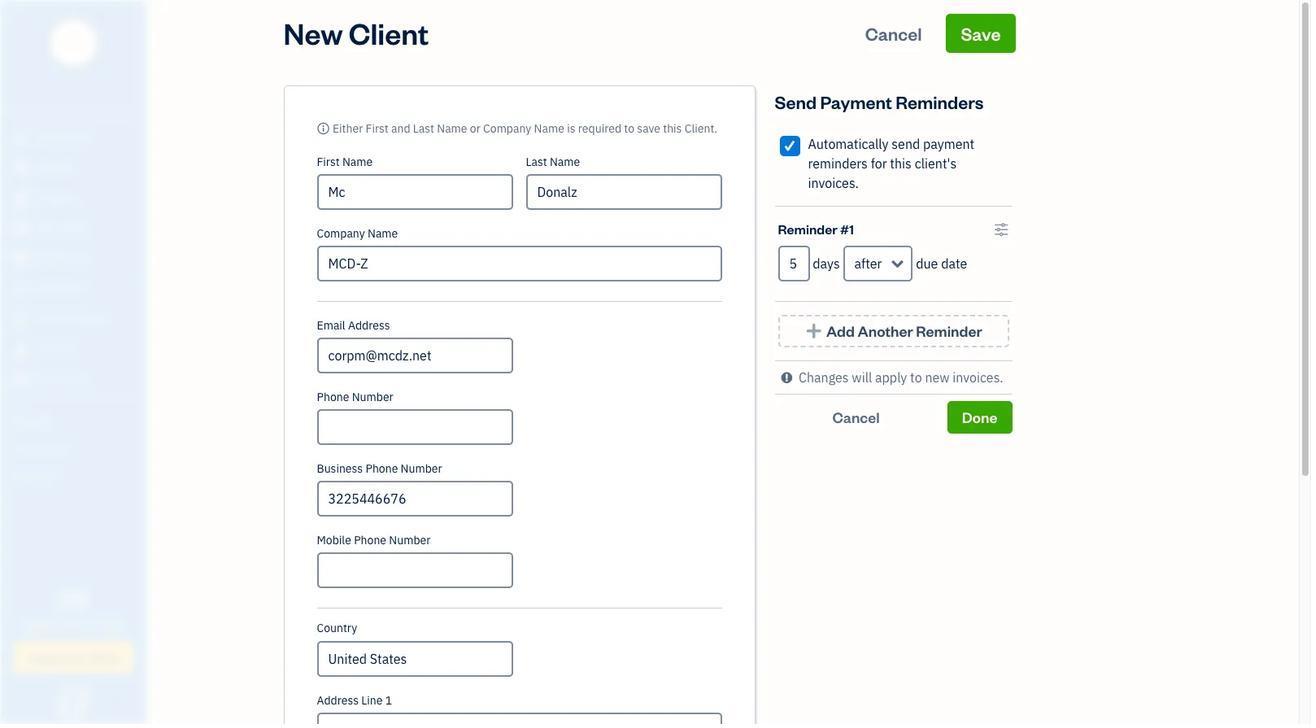Task type: describe. For each thing, give the bounding box(es) containing it.
or
[[470, 121, 481, 136]]

0 vertical spatial to
[[624, 121, 635, 136]]

apply
[[875, 369, 907, 386]]

client.
[[685, 121, 718, 136]]

0 vertical spatial company
[[483, 121, 532, 136]]

send
[[775, 90, 817, 113]]

either first and last name or company name is required to save this client.
[[333, 121, 718, 136]]

0 vertical spatial cancel
[[865, 22, 922, 45]]

Payment reminder timing (before or after due date) field
[[843, 246, 913, 282]]

mobile
[[317, 533, 351, 548]]

required
[[578, 121, 622, 136]]

30 days left in trial
[[23, 582, 123, 633]]

upgrade
[[28, 648, 86, 666]]

add
[[827, 321, 855, 340]]

send payment reminders
[[775, 90, 984, 113]]

trial
[[97, 617, 123, 633]]

0 vertical spatial cancel button
[[851, 14, 937, 53]]

changes
[[799, 369, 849, 386]]

reminders
[[896, 90, 984, 113]]

0 vertical spatial reminder
[[778, 220, 838, 238]]

Last Name text field
[[526, 174, 722, 210]]

number for business phone number
[[401, 461, 442, 476]]

Email Address text field
[[317, 338, 513, 373]]

invoices. inside automatically send payment reminders for this client's invoices.
[[808, 175, 859, 191]]

name for last name
[[550, 155, 580, 169]]

automatically
[[808, 136, 889, 152]]

1 vertical spatial cancel button
[[775, 401, 938, 434]]

add another reminder
[[827, 321, 983, 340]]

Address Line 1 text field
[[317, 713, 722, 724]]

left
[[55, 617, 78, 633]]

save
[[961, 22, 1001, 45]]

now
[[89, 648, 119, 666]]

business
[[317, 461, 363, 476]]

business phone number
[[317, 461, 442, 476]]

0 vertical spatial phone
[[317, 390, 349, 404]]

payment
[[923, 136, 975, 152]]

line
[[361, 693, 383, 708]]

done
[[962, 408, 998, 426]]

company name
[[317, 226, 398, 241]]

email
[[317, 318, 346, 333]]

and
[[391, 121, 410, 136]]

Mobile Phone Number text field
[[317, 552, 513, 588]]

Company Name text field
[[317, 246, 722, 282]]

mobile phone number
[[317, 533, 431, 548]]

0 vertical spatial last
[[413, 121, 434, 136]]

first name
[[317, 155, 373, 169]]

due
[[916, 255, 938, 272]]

Payment reminder offset in days text field
[[778, 246, 810, 282]]

30
[[58, 582, 89, 616]]

country
[[317, 621, 357, 635]]

changes will apply to new invoices.
[[799, 369, 1004, 386]]

1 vertical spatial address
[[317, 693, 359, 708]]

address line 1
[[317, 693, 392, 708]]

1 for address line 1
[[385, 693, 392, 708]]

primary image
[[317, 121, 330, 136]]

after
[[855, 255, 882, 272]]

check image
[[783, 137, 797, 154]]



Task type: vqa. For each thing, say whether or not it's contained in the screenshot.
the top Address
yes



Task type: locate. For each thing, give the bounding box(es) containing it.
First Name text field
[[317, 174, 513, 210]]

1 horizontal spatial reminder
[[916, 321, 983, 340]]

will
[[852, 369, 872, 386]]

0 horizontal spatial last
[[413, 121, 434, 136]]

email address
[[317, 318, 390, 333]]

this right save
[[663, 121, 682, 136]]

0 vertical spatial first
[[366, 121, 389, 136]]

reminder # 1
[[778, 220, 854, 238]]

0 horizontal spatial 1
[[385, 693, 392, 708]]

0 vertical spatial address
[[348, 318, 390, 333]]

1 vertical spatial phone
[[366, 461, 398, 476]]

1 for reminder # 1
[[850, 220, 854, 238]]

main element
[[0, 0, 187, 724]]

phone right mobile
[[354, 533, 386, 548]]

0 horizontal spatial company
[[317, 226, 365, 241]]

first left and
[[366, 121, 389, 136]]

company down first name
[[317, 226, 365, 241]]

send
[[892, 136, 920, 152]]

for
[[871, 155, 887, 172]]

address right email
[[348, 318, 390, 333]]

either
[[333, 121, 363, 136]]

Business Phone Number text field
[[317, 481, 513, 517]]

reminder left '#'
[[778, 220, 838, 238]]

last down either first and last name or company name is required to save this client.
[[526, 155, 547, 169]]

reminder inside button
[[916, 321, 983, 340]]

last right and
[[413, 121, 434, 136]]

last name
[[526, 155, 580, 169]]

0 vertical spatial 1
[[850, 220, 854, 238]]

reminders
[[808, 155, 868, 172]]

reminder
[[778, 220, 838, 238], [916, 321, 983, 340]]

cancel button down the will
[[775, 401, 938, 434]]

name down first name text field
[[368, 226, 398, 241]]

cancel down the will
[[833, 408, 880, 426]]

number up mobile phone number text field
[[389, 533, 431, 548]]

to left new
[[910, 369, 922, 386]]

first down primary icon
[[317, 155, 340, 169]]

0 horizontal spatial invoices.
[[808, 175, 859, 191]]

phone
[[317, 390, 349, 404], [366, 461, 398, 476], [354, 533, 386, 548]]

name left or
[[437, 121, 467, 136]]

name for company name
[[368, 226, 398, 241]]

1 horizontal spatial invoices.
[[953, 369, 1004, 386]]

days
[[23, 617, 52, 633]]

this
[[663, 121, 682, 136], [890, 155, 912, 172]]

1 vertical spatial cancel
[[833, 408, 880, 426]]

first
[[366, 121, 389, 136], [317, 155, 340, 169]]

add another reminder button
[[778, 315, 1009, 347]]

phone for mobile
[[354, 533, 386, 548]]

company
[[483, 121, 532, 136], [317, 226, 365, 241]]

done button
[[948, 401, 1013, 434]]

this down send
[[890, 155, 912, 172]]

plus image
[[805, 323, 824, 339]]

reminder up new
[[916, 321, 983, 340]]

2 vertical spatial number
[[389, 533, 431, 548]]

to
[[624, 121, 635, 136], [910, 369, 922, 386]]

cancel button
[[851, 14, 937, 53], [775, 401, 938, 434]]

0 vertical spatial this
[[663, 121, 682, 136]]

1 horizontal spatial this
[[890, 155, 912, 172]]

another
[[858, 321, 913, 340]]

save
[[637, 121, 661, 136]]

1 vertical spatial 1
[[385, 693, 392, 708]]

#
[[840, 220, 850, 238]]

1 horizontal spatial last
[[526, 155, 547, 169]]

Phone Number text field
[[317, 409, 513, 445]]

phone for business
[[366, 461, 398, 476]]

1 vertical spatial number
[[401, 461, 442, 476]]

is
[[567, 121, 576, 136]]

0 vertical spatial invoices.
[[808, 175, 859, 191]]

1 vertical spatial to
[[910, 369, 922, 386]]

automatically send payment reminders for this client's invoices.
[[808, 136, 975, 191]]

upgrade now
[[28, 648, 119, 666]]

edit reminder #1 message image
[[994, 220, 1009, 239]]

number
[[352, 390, 394, 404], [401, 461, 442, 476], [389, 533, 431, 548]]

date
[[941, 255, 968, 272]]

company right or
[[483, 121, 532, 136]]

1
[[850, 220, 854, 238], [385, 693, 392, 708]]

cancel up send payment reminders
[[865, 22, 922, 45]]

due date
[[916, 255, 968, 272]]

to left save
[[624, 121, 635, 136]]

name
[[437, 121, 467, 136], [534, 121, 565, 136], [342, 155, 373, 169], [550, 155, 580, 169], [368, 226, 398, 241]]

1 horizontal spatial 1
[[850, 220, 854, 238]]

1 vertical spatial invoices.
[[953, 369, 1004, 386]]

cancel button up send payment reminders
[[851, 14, 937, 53]]

invoices. up done
[[953, 369, 1004, 386]]

0 horizontal spatial first
[[317, 155, 340, 169]]

new
[[284, 14, 343, 52]]

1 horizontal spatial first
[[366, 121, 389, 136]]

phone right business
[[366, 461, 398, 476]]

0 horizontal spatial to
[[624, 121, 635, 136]]

1 vertical spatial company
[[317, 226, 365, 241]]

address left line
[[317, 693, 359, 708]]

1 up after field at the right top of the page
[[850, 220, 854, 238]]

phone number
[[317, 390, 394, 404]]

name for first name
[[342, 155, 373, 169]]

days
[[813, 255, 840, 272]]

1 vertical spatial first
[[317, 155, 340, 169]]

name left is
[[534, 121, 565, 136]]

number up "phone number" text box
[[352, 390, 394, 404]]

Country text field
[[319, 643, 511, 675]]

phone down email
[[317, 390, 349, 404]]

in
[[81, 617, 94, 633]]

client's
[[915, 155, 957, 172]]

address
[[348, 318, 390, 333], [317, 693, 359, 708]]

2 vertical spatial phone
[[354, 533, 386, 548]]

1 vertical spatial last
[[526, 155, 547, 169]]

number up business phone number text field
[[401, 461, 442, 476]]

new
[[925, 369, 950, 386]]

invoices.
[[808, 175, 859, 191], [953, 369, 1004, 386]]

name down is
[[550, 155, 580, 169]]

cancel
[[865, 22, 922, 45], [833, 408, 880, 426]]

payment
[[820, 90, 893, 113]]

exclamationcircle image
[[781, 368, 793, 387]]

1 vertical spatial this
[[890, 155, 912, 172]]

1 horizontal spatial company
[[483, 121, 532, 136]]

client
[[349, 14, 429, 52]]

last
[[413, 121, 434, 136], [526, 155, 547, 169]]

invoices. down reminders
[[808, 175, 859, 191]]

name down either
[[342, 155, 373, 169]]

1 right line
[[385, 693, 392, 708]]

0 vertical spatial number
[[352, 390, 394, 404]]

1 horizontal spatial to
[[910, 369, 922, 386]]

this inside automatically send payment reminders for this client's invoices.
[[890, 155, 912, 172]]

0 horizontal spatial this
[[663, 121, 682, 136]]

number for mobile phone number
[[389, 533, 431, 548]]

upgrade now button
[[13, 641, 133, 674]]

new client
[[284, 14, 429, 52]]

save button
[[947, 14, 1016, 53]]

1 vertical spatial reminder
[[916, 321, 983, 340]]

0 horizontal spatial reminder
[[778, 220, 838, 238]]



